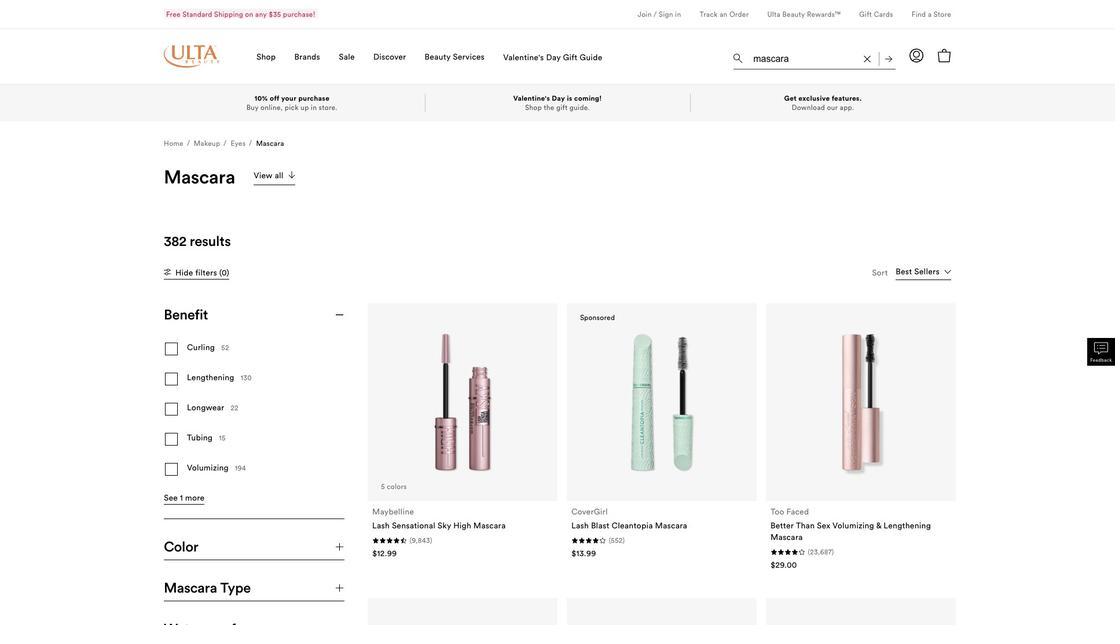 Task type: locate. For each thing, give the bounding box(es) containing it.
130
[[241, 374, 252, 382]]

get
[[784, 94, 797, 102]]

up
[[301, 103, 309, 112]]

valentine's for valentine's day gift guide
[[503, 52, 544, 62]]

gift left guide
[[563, 52, 578, 62]]

benefit
[[164, 306, 208, 323]]

shop left the
[[525, 103, 542, 112]]

lash down maybelline
[[372, 520, 390, 531]]

gift left cards
[[859, 10, 872, 18]]

lash inside maybelline lash sensational sky high mascara
[[372, 520, 390, 531]]

in inside 10% off your purchase buy online, pick up in store.
[[311, 103, 317, 112]]

lash down covergirl on the bottom
[[571, 520, 589, 531]]

view all link
[[254, 169, 295, 185]]

1 vertical spatial shop
[[525, 103, 542, 112]]

1 horizontal spatial beauty
[[782, 10, 805, 18]]

0 vertical spatial shop
[[256, 51, 276, 62]]

valentine's inside the valentine's day is coming! shop the gift guide.
[[513, 94, 550, 102]]

1 vertical spatial valentine's
[[513, 94, 550, 102]]

( down blast
[[609, 536, 611, 545]]

withiconright image
[[288, 172, 295, 179]]

lash for lash blast cleantopia mascara
[[571, 520, 589, 531]]

)
[[430, 536, 432, 545], [623, 536, 625, 545], [832, 548, 834, 556]]

join / sign in
[[638, 10, 681, 18]]

2 horizontal spatial (
[[808, 548, 810, 556]]

valentine's
[[503, 52, 544, 62], [513, 94, 550, 102]]

1 horizontal spatial )
[[623, 536, 625, 545]]

gift cards link
[[859, 10, 893, 20]]

1 vertical spatial beauty
[[425, 51, 451, 62]]

cards
[[874, 10, 893, 18]]

0 horizontal spatial (
[[410, 536, 412, 545]]

) for sky
[[430, 536, 432, 545]]

off
[[270, 94, 279, 102]]

1 horizontal spatial volumizing
[[833, 520, 874, 531]]

None checkbox
[[164, 372, 344, 387], [164, 462, 344, 477], [164, 372, 344, 387], [164, 462, 344, 477]]

too faced better than sex volumizing & lengthening mascara image
[[785, 326, 937, 478]]

0 horizontal spatial gift
[[563, 52, 578, 62]]

beauty left services
[[425, 51, 451, 62]]

52
[[221, 344, 229, 352]]

1 horizontal spatial lengthening
[[884, 520, 931, 531]]

eyes
[[231, 139, 246, 148]]

0 horizontal spatial lash
[[372, 520, 390, 531]]

1 vertical spatial gift
[[563, 52, 578, 62]]

order
[[729, 10, 749, 18]]

buy
[[247, 103, 259, 112]]

makeup
[[194, 139, 220, 148]]

0 horizontal spatial )
[[430, 536, 432, 545]]

beauty
[[782, 10, 805, 18], [425, 51, 451, 62]]

( down the than
[[808, 548, 810, 556]]

discover button
[[373, 28, 406, 85]]

( down sensational
[[410, 536, 412, 545]]

10%
[[254, 94, 268, 102]]

lengthening up longwear
[[187, 372, 234, 383]]

2 horizontal spatial )
[[832, 548, 834, 556]]

0 horizontal spatial in
[[311, 103, 317, 112]]

sponsored
[[580, 313, 615, 322]]

better
[[771, 520, 794, 531]]

track
[[700, 10, 718, 18]]

mascara
[[256, 139, 284, 148], [164, 165, 235, 189], [473, 520, 506, 531], [655, 520, 687, 531], [771, 532, 803, 542], [164, 579, 217, 596]]

mascara down better
[[771, 532, 803, 542]]

in right sign
[[675, 10, 681, 18]]

day left guide
[[546, 52, 561, 62]]

0 items in bag image
[[937, 49, 951, 62]]

purchase!
[[283, 10, 315, 18]]

( for $13.99
[[609, 536, 611, 545]]

day inside the valentine's day is coming! shop the gift guide.
[[552, 94, 565, 102]]

Search products and more search field
[[752, 46, 857, 67]]

0 vertical spatial volumizing
[[187, 463, 229, 473]]

too
[[771, 507, 784, 517]]

/
[[654, 10, 657, 18]]

log in to your ulta account image
[[910, 48, 923, 62]]

volumizing down tubing
[[187, 463, 229, 473]]

go to ulta beauty homepage image
[[164, 45, 219, 68]]

mascara right high
[[473, 520, 506, 531]]

maybelline lash sensational sky high mascara image
[[387, 326, 539, 478]]

lengthening
[[187, 372, 234, 383], [884, 520, 931, 531]]

find a store link
[[912, 10, 951, 20]]

) down cleantopia
[[623, 536, 625, 545]]

lengthening right &
[[884, 520, 931, 531]]

eyes link
[[231, 139, 246, 150]]

1 horizontal spatial in
[[675, 10, 681, 18]]

get exclusive features. download our app.
[[784, 94, 862, 112]]

lash for lash sensational sky high mascara
[[372, 520, 390, 531]]

1 horizontal spatial (
[[609, 536, 611, 545]]

view
[[254, 170, 272, 181]]

faced
[[786, 507, 809, 517]]

1 vertical spatial day
[[552, 94, 565, 102]]

23,687
[[810, 548, 832, 556]]

volumizing
[[187, 463, 229, 473], [833, 520, 874, 531]]

0 horizontal spatial beauty
[[425, 51, 451, 62]]

valentine's for valentine's day is coming! shop the gift guide.
[[513, 94, 550, 102]]

( for $29.00
[[808, 548, 810, 556]]

track an order link
[[700, 10, 749, 20]]

gift cards
[[859, 10, 893, 18]]

$12.99
[[372, 548, 397, 559]]

results
[[190, 232, 231, 250]]

shop left brands button
[[256, 51, 276, 62]]

covergirl lash blast cleantopia mascara image
[[586, 326, 738, 478]]

10% off your purchase buy online, pick up in store.
[[247, 94, 337, 112]]

more
[[185, 493, 205, 503]]

discover
[[373, 51, 406, 62]]

1 vertical spatial lengthening
[[884, 520, 931, 531]]

( 9,843 )
[[410, 536, 432, 545]]

0 horizontal spatial lengthening
[[187, 372, 234, 383]]

day
[[546, 52, 561, 62], [552, 94, 565, 102]]

$35
[[269, 10, 281, 18]]

filters
[[195, 267, 217, 278]]

mascara right cleantopia
[[655, 520, 687, 531]]

submit image
[[885, 55, 892, 62]]

0 vertical spatial in
[[675, 10, 681, 18]]

lash inside covergirl lash blast cleantopia mascara
[[571, 520, 589, 531]]

download
[[792, 103, 825, 112]]

1 horizontal spatial shop
[[525, 103, 542, 112]]

valentine's up the
[[513, 94, 550, 102]]

join
[[638, 10, 652, 18]]

1 vertical spatial in
[[311, 103, 317, 112]]

mascara type
[[164, 579, 251, 596]]

best
[[896, 266, 912, 277]]

0 vertical spatial lengthening
[[187, 372, 234, 383]]

home link
[[164, 139, 183, 150]]

maybelline lash sensational sky high mascara
[[372, 507, 506, 531]]

(
[[410, 536, 412, 545], [609, 536, 611, 545], [808, 548, 810, 556]]

sensational
[[392, 520, 435, 531]]

day for is
[[552, 94, 565, 102]]

mascara down makeup link
[[164, 165, 235, 189]]

None checkbox
[[164, 342, 344, 357], [164, 402, 344, 417], [164, 432, 344, 447], [164, 342, 344, 357], [164, 402, 344, 417], [164, 432, 344, 447]]

hide filters (0) button
[[164, 267, 229, 280]]

sort
[[872, 267, 888, 278]]

shop
[[256, 51, 276, 62], [525, 103, 542, 112]]

lengthening inside too faced better than sex volumizing & lengthening mascara
[[884, 520, 931, 531]]

2 lash from the left
[[571, 520, 589, 531]]

) down too faced better than sex volumizing & lengthening mascara
[[832, 548, 834, 556]]

beauty right the ulta
[[782, 10, 805, 18]]

mascara right eyes
[[256, 139, 284, 148]]

curling
[[187, 342, 215, 353]]

1 vertical spatial volumizing
[[833, 520, 874, 531]]

0 vertical spatial day
[[546, 52, 561, 62]]

day up gift
[[552, 94, 565, 102]]

cleantopia
[[612, 520, 653, 531]]

None search field
[[734, 44, 896, 72]]

lash
[[372, 520, 390, 531], [571, 520, 589, 531]]

volumizing left &
[[833, 520, 874, 531]]

valentine's right services
[[503, 52, 544, 62]]

1 lash from the left
[[372, 520, 390, 531]]

) down sensational
[[430, 536, 432, 545]]

5 colors
[[381, 482, 407, 491]]

in inside button
[[675, 10, 681, 18]]

gift
[[859, 10, 872, 18], [563, 52, 578, 62]]

1 horizontal spatial lash
[[571, 520, 589, 531]]

1 horizontal spatial gift
[[859, 10, 872, 18]]

sex
[[817, 520, 830, 531]]

makeup link
[[194, 139, 220, 150]]

0 vertical spatial valentine's
[[503, 52, 544, 62]]

0 horizontal spatial volumizing
[[187, 463, 229, 473]]

rewards™
[[807, 10, 841, 18]]

in right the up at left
[[311, 103, 317, 112]]

1
[[180, 493, 183, 503]]

any
[[255, 10, 267, 18]]



Task type: describe. For each thing, give the bounding box(es) containing it.
&
[[876, 520, 882, 531]]

find a store
[[912, 10, 951, 18]]

(0)
[[219, 267, 229, 278]]

beauty services button
[[425, 28, 485, 85]]

high
[[453, 520, 471, 531]]

features.
[[832, 94, 862, 102]]

free
[[166, 10, 181, 18]]

mascara inside covergirl lash blast cleantopia mascara
[[655, 520, 687, 531]]

standard
[[182, 10, 212, 18]]

shop inside the valentine's day is coming! shop the gift guide.
[[525, 103, 542, 112]]

mascara inside maybelline lash sensational sky high mascara
[[473, 520, 506, 531]]

15
[[219, 434, 226, 443]]

best sellers
[[896, 266, 940, 277]]

store.
[[319, 103, 337, 112]]

9,843
[[412, 536, 430, 545]]

too faced better than sex volumizing & lengthening mascara
[[771, 507, 931, 542]]

see  1  more
[[164, 493, 205, 503]]

shipping
[[214, 10, 243, 18]]

ulta beauty rewards™ button
[[767, 0, 841, 28]]

sign
[[659, 10, 673, 18]]

pick
[[285, 103, 299, 112]]

valentine's day gift guide
[[503, 52, 602, 62]]

0 horizontal spatial shop
[[256, 51, 276, 62]]

color
[[164, 538, 198, 555]]

l'oréal telescopic original washable mascara image
[[586, 621, 738, 625]]

) for cleantopia
[[623, 536, 625, 545]]

all
[[275, 170, 283, 181]]

sale button
[[339, 28, 355, 85]]

view all
[[254, 170, 283, 181]]

app.
[[840, 103, 854, 112]]

( for $12.99
[[410, 536, 412, 545]]

store
[[934, 10, 951, 18]]

beauty services
[[425, 51, 485, 62]]

ulta
[[767, 10, 781, 18]]

is
[[567, 94, 572, 102]]

5
[[381, 482, 385, 491]]

) for than
[[832, 548, 834, 556]]

0 vertical spatial gift
[[859, 10, 872, 18]]

a
[[928, 10, 932, 18]]

your
[[281, 94, 297, 102]]

exclusive
[[799, 94, 830, 102]]

covergirl lash blast cleantopia mascara
[[571, 507, 687, 531]]

tubing
[[187, 433, 213, 443]]

join / sign in button
[[638, 0, 681, 28]]

gift
[[556, 103, 568, 112]]

0 vertical spatial beauty
[[782, 10, 805, 18]]

mascara inside too faced better than sex volumizing & lengthening mascara
[[771, 532, 803, 542]]

( 552 )
[[609, 536, 625, 545]]

brands button
[[294, 28, 320, 85]]

$13.99
[[571, 548, 596, 559]]

services
[[453, 51, 485, 62]]

an
[[720, 10, 728, 18]]

blast
[[591, 520, 610, 531]]

guide.
[[570, 103, 590, 112]]

valentine's day gift guide link
[[503, 52, 602, 64]]

see
[[164, 493, 178, 503]]

brands
[[294, 51, 320, 62]]

our
[[827, 103, 838, 112]]

552
[[611, 536, 623, 545]]

$29.00
[[771, 560, 797, 570]]

clear search image
[[864, 55, 871, 62]]

194
[[235, 464, 246, 473]]

covergirl
[[571, 507, 608, 517]]

type
[[220, 579, 251, 596]]

on
[[245, 10, 253, 18]]

the
[[544, 103, 554, 112]]

guide
[[580, 52, 602, 62]]

ulta beauty rewards™
[[767, 10, 841, 18]]

hide
[[175, 267, 193, 278]]

online,
[[261, 103, 283, 112]]

valentine's day is coming! shop the gift guide.
[[513, 94, 602, 112]]

shop button
[[256, 28, 276, 85]]

than
[[796, 520, 815, 531]]

day for gift
[[546, 52, 561, 62]]

coming!
[[574, 94, 602, 102]]

382 results
[[164, 232, 231, 250]]

messages bubble square menu image
[[1094, 342, 1108, 355]]

sellers
[[914, 266, 940, 277]]

maybelline
[[372, 507, 414, 517]]

Sort field
[[896, 266, 951, 280]]

feedback
[[1090, 357, 1112, 363]]

mascara down color
[[164, 579, 217, 596]]

382
[[164, 232, 186, 250]]

see  1  more button
[[164, 493, 205, 505]]

( 23,687 )
[[808, 548, 834, 556]]

volumizing inside too faced better than sex volumizing & lengthening mascara
[[833, 520, 874, 531]]

find
[[912, 10, 926, 18]]

22
[[231, 404, 238, 412]]

withicon image
[[164, 269, 171, 276]]



Task type: vqa. For each thing, say whether or not it's contained in the screenshot.
the rightmost -
no



